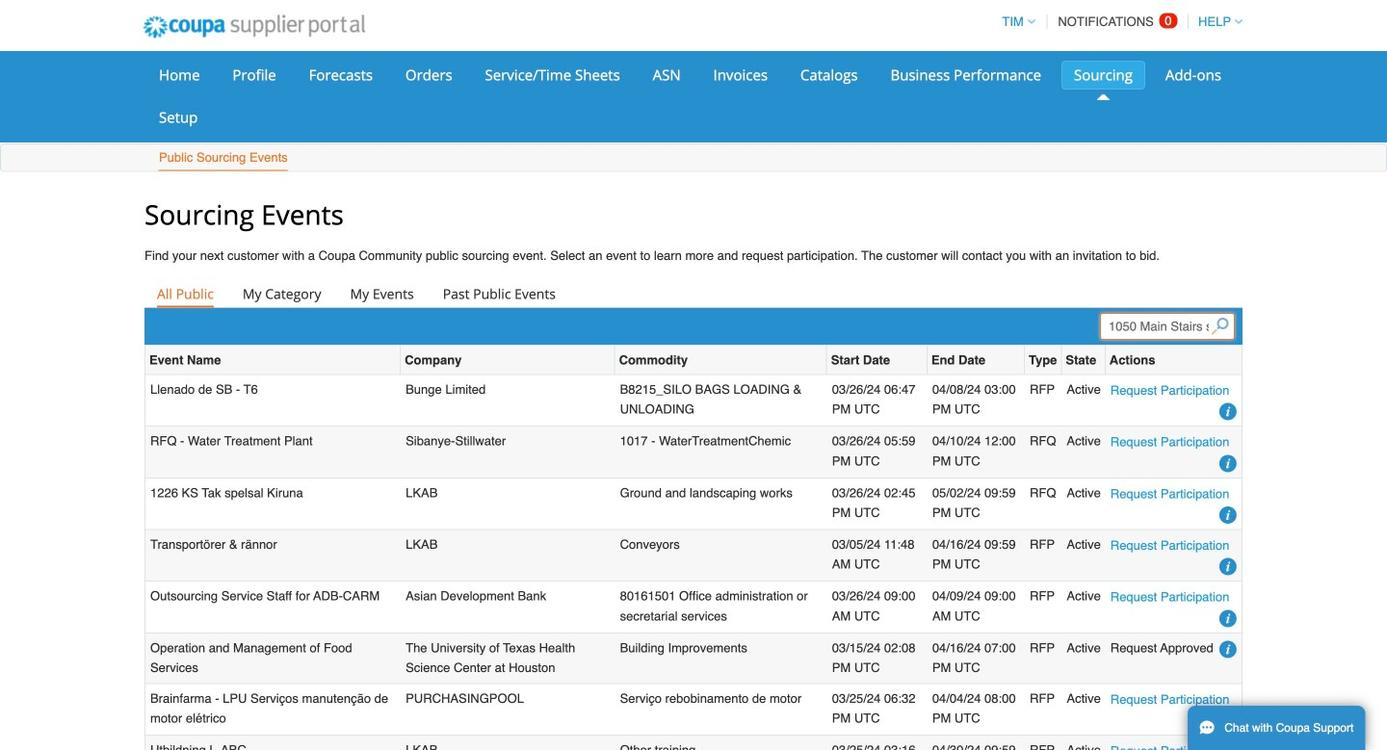 Task type: vqa. For each thing, say whether or not it's contained in the screenshot.
ASN
no



Task type: describe. For each thing, give the bounding box(es) containing it.
Search text field
[[1101, 313, 1235, 340]]

coupa supplier portal image
[[130, 3, 378, 51]]



Task type: locate. For each thing, give the bounding box(es) containing it.
navigation
[[994, 3, 1243, 40]]

search image
[[1212, 318, 1229, 335]]

tab list
[[145, 280, 1243, 307]]



